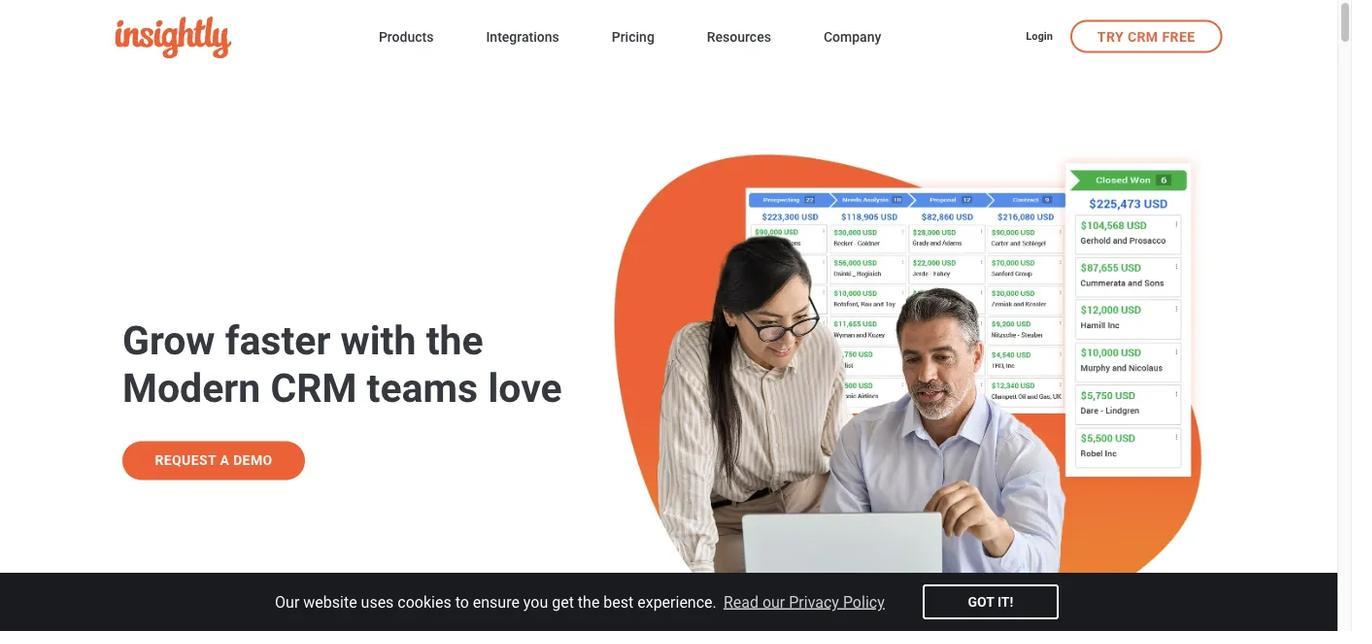 Task type: vqa. For each thing, say whether or not it's contained in the screenshot.
The The inside the cookieconsent Dialog
yes



Task type: locate. For each thing, give the bounding box(es) containing it.
ensure
[[473, 593, 520, 612]]

best
[[604, 593, 634, 612]]

the right get
[[578, 593, 600, 612]]

the up "teams"
[[426, 318, 483, 364]]

company link
[[824, 25, 881, 52]]

insightly logo link
[[115, 16, 348, 58]]

0 vertical spatial crm
[[1128, 29, 1159, 45]]

the
[[426, 318, 483, 364], [578, 593, 600, 612]]

try
[[1098, 29, 1124, 45]]

read
[[724, 593, 759, 612]]

resources link
[[707, 25, 771, 52]]

a
[[220, 453, 230, 469]]

0 horizontal spatial crm
[[271, 365, 357, 412]]

get
[[552, 593, 574, 612]]

crm inside try crm free button
[[1128, 29, 1159, 45]]

request a demo link
[[122, 442, 305, 480]]

crm inside grow faster with the modern crm teams love
[[271, 365, 357, 412]]

website
[[303, 593, 357, 612]]

1 horizontal spatial the
[[578, 593, 600, 612]]

love
[[488, 365, 562, 412]]

to
[[455, 593, 469, 612]]

uses
[[361, 593, 394, 612]]

integrations link
[[486, 25, 559, 52]]

read our privacy policy button
[[721, 588, 888, 617]]

cookies
[[398, 593, 451, 612]]

free
[[1162, 29, 1196, 45]]

0 horizontal spatial the
[[426, 318, 483, 364]]

our
[[763, 593, 785, 612]]

1 vertical spatial the
[[578, 593, 600, 612]]

request
[[155, 453, 216, 469]]

you
[[524, 593, 548, 612]]

demo
[[233, 453, 273, 469]]

try crm free button
[[1071, 20, 1223, 53]]

products link
[[379, 25, 434, 52]]

our
[[275, 593, 300, 612]]

our website uses cookies to ensure you get the best experience. read our privacy policy
[[275, 593, 885, 612]]

try crm free
[[1098, 29, 1196, 45]]

cookieconsent dialog
[[0, 573, 1338, 632]]

0 vertical spatial the
[[426, 318, 483, 364]]

insightly logo image
[[115, 16, 232, 58]]

crm right try
[[1128, 29, 1159, 45]]

home banner businessman 2023 v3 image
[[610, 126, 1230, 632]]

1 vertical spatial crm
[[271, 365, 357, 412]]

teams
[[367, 365, 478, 412]]

crm
[[1128, 29, 1159, 45], [271, 365, 357, 412]]

grow
[[122, 318, 215, 364]]

faster
[[225, 318, 331, 364]]

modern
[[122, 365, 261, 412]]

crm down faster
[[271, 365, 357, 412]]

with
[[341, 318, 416, 364]]

pricing link
[[612, 25, 655, 52]]

1 horizontal spatial crm
[[1128, 29, 1159, 45]]



Task type: describe. For each thing, give the bounding box(es) containing it.
request a demo
[[155, 453, 273, 469]]

got
[[968, 594, 994, 610]]

login link
[[1026, 29, 1053, 46]]

got it! button
[[923, 585, 1059, 620]]

policy
[[843, 593, 885, 612]]

resources
[[707, 29, 771, 45]]

privacy
[[789, 593, 839, 612]]

integrations
[[486, 29, 559, 45]]

try crm free link
[[1071, 20, 1223, 53]]

products
[[379, 29, 434, 45]]

the inside cookieconsent dialog
[[578, 593, 600, 612]]

pricing
[[612, 29, 655, 45]]

it!
[[998, 594, 1014, 610]]

got it!
[[968, 594, 1014, 610]]

company
[[824, 29, 881, 45]]

the inside grow faster with the modern crm teams love
[[426, 318, 483, 364]]

login
[[1026, 30, 1053, 42]]

experience.
[[638, 593, 717, 612]]

grow faster with the modern crm teams love
[[122, 318, 562, 412]]



